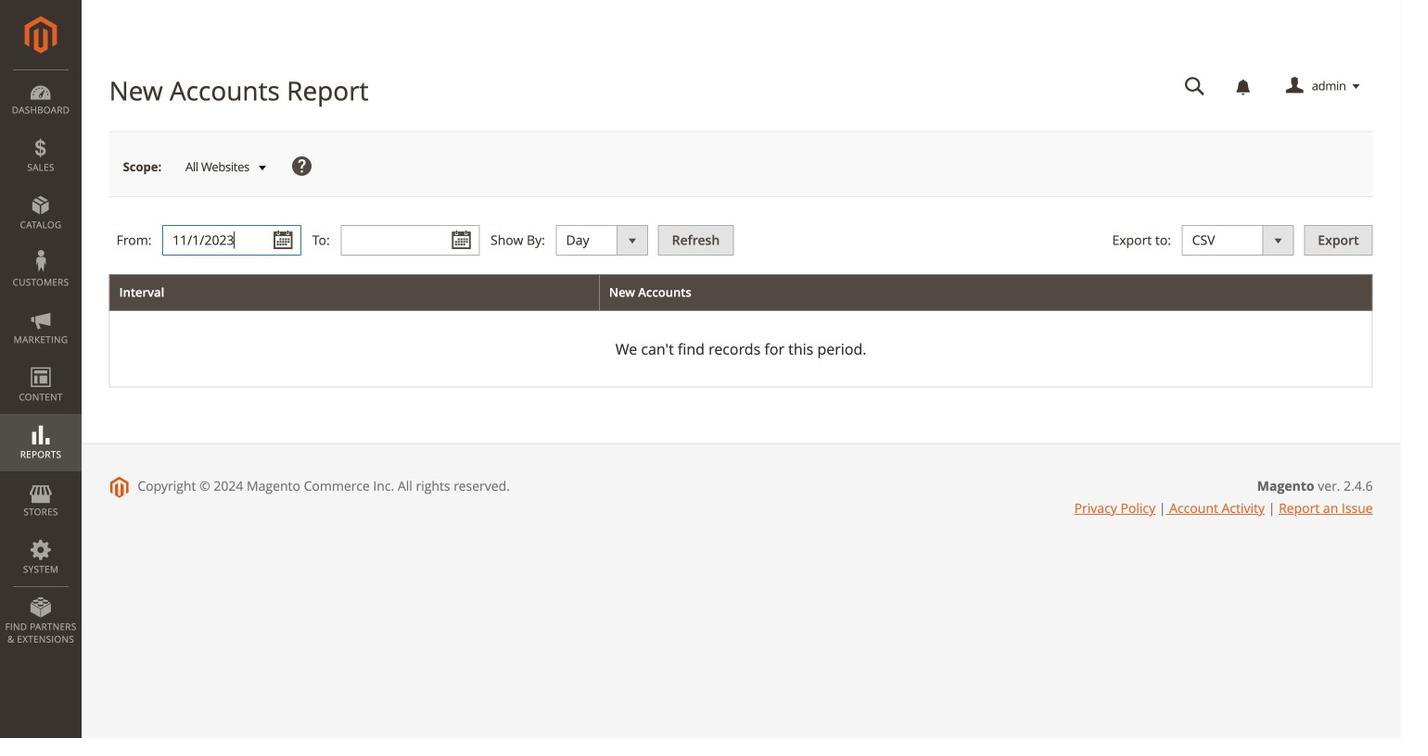 Task type: locate. For each thing, give the bounding box(es) containing it.
None text field
[[1172, 70, 1218, 103]]

None text field
[[162, 225, 301, 256], [341, 225, 480, 256], [162, 225, 301, 256], [341, 225, 480, 256]]

menu bar
[[0, 70, 82, 656]]



Task type: describe. For each thing, give the bounding box(es) containing it.
magento admin panel image
[[25, 16, 57, 54]]



Task type: vqa. For each thing, say whether or not it's contained in the screenshot.
menu
no



